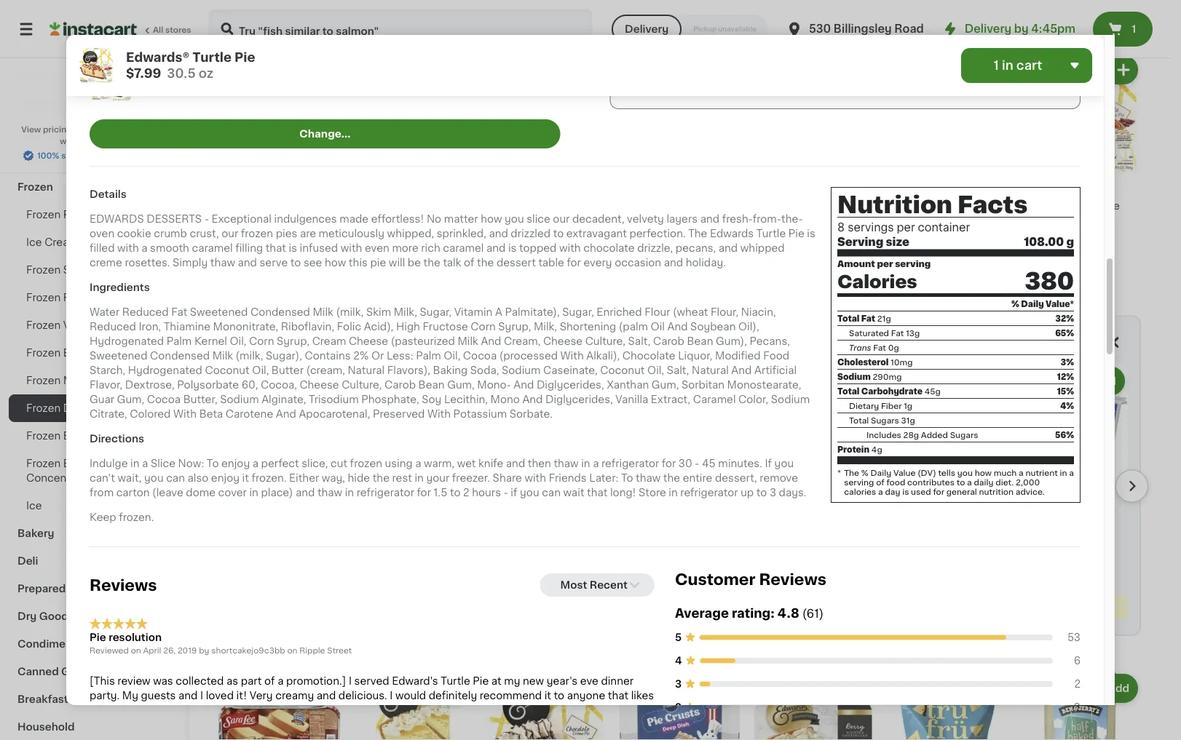Task type: vqa. For each thing, say whether or not it's contained in the screenshot.
"Most"
yes



Task type: describe. For each thing, give the bounding box(es) containing it.
1 vertical spatial enjoy
[[211, 473, 240, 483]]

1 vertical spatial condensed
[[150, 351, 210, 361]]

with down cookie
[[117, 243, 139, 253]]

and up soda,
[[481, 336, 501, 346]]

99 for reddi-
[[251, 491, 263, 499]]

tru
[[218, 201, 234, 212]]

3 down strawberry on the bottom right of page
[[765, 566, 770, 574]]

1 horizontal spatial (milk,
[[336, 307, 364, 317]]

are inside edwards desserts - exceptional indulgences made effortless! no matter how you slice our decadent, velvety layers and fresh-from-the- oven cookie crumb crust, our frozen pies are meticulously whipped, sprinkled, and drizzled to extravagant perfection. the edwards turtle pie is filled with a smooth caramel filling that is infused with even more rich caramel and is topped with chocolate drizzle, pecans, and whipped creme rosettes. simply thaw and serve to see how this pie will be the talk of the dessert table for every occasion and holiday.
[[300, 228, 316, 239]]

2.67
[[499, 31, 516, 39]]

1 horizontal spatial -
[[504, 488, 508, 498]]

frozen inside good humor frozen dairy dessert bars strawberry shortcake
[[819, 509, 853, 519]]

calories
[[844, 488, 876, 496]]

a up 2,000
[[1019, 469, 1024, 477]]

x for 6
[[758, 566, 763, 574]]

0 horizontal spatial carob
[[384, 380, 416, 390]]

and down creme
[[700, 214, 719, 224]]

and down loved
[[187, 706, 206, 716]]

with up table
[[559, 243, 581, 253]]

it inside indulge in a slice now: to enjoy a perfect slice, cut frozen using a warm, wet knife and then thaw in a refrigerator for 30 - 45 minutes. if you can't wait, you can also enjoy it frozen. either way, hide the rest in your freezer. share with friends later: to thaw the entire dessert, remove from carton (leave dome cover in place) and thaw in refrigerator for 1.5 to 2 hours - if you can wait that long! store in refrigerator up to 3 days.
[[242, 473, 249, 483]]

for inside edwards desserts - exceptional indulgences made effortless! no matter how you slice our decadent, velvety layers and fresh-from-the- oven cookie crumb crust, our frozen pies are meticulously whipped, sprinkled, and drizzled to extravagant perfection. the edwards turtle pie is filled with a smooth caramel filling that is infused with even more rich caramel and is topped with chocolate drizzle, pecans, and whipped creme rosettes. simply thaw and serve to see how this pie will be the talk of the dessert table for every occasion and holiday.
[[567, 258, 581, 268]]

2 horizontal spatial cheese
[[543, 336, 583, 346]]

0 horizontal spatial 36
[[218, 31, 229, 39]]

2 inside indulge in a slice now: to enjoy a perfect slice, cut frozen using a warm, wet knife and then thaw in a refrigerator for 30 - 45 minutes. if you can't wait, you can also enjoy it frozen. either way, hide the rest in your freezer. share with friends later: to thaw the entire dessert, remove from carton (leave dome cover in place) and thaw in refrigerator for 1.5 to 2 hours - if you can wait that long! store in refrigerator up to 3 days.
[[463, 488, 469, 498]]

of inside * the % daily value (dv) tells you how much a nutrient in a serving of food contributes to a daily diet. 2,000 calories a day is used for general nutrition advice.
[[876, 478, 884, 486]]

tells
[[938, 469, 955, 477]]

1 horizontal spatial serving
[[895, 260, 931, 268]]

crust,
[[190, 228, 219, 239]]

to right the "1.5"
[[450, 488, 461, 498]]

coconut up xanthan
[[600, 365, 645, 376]]

to down the year's
[[554, 691, 564, 701]]

perfect
[[261, 459, 299, 469]]

all stores link
[[50, 9, 192, 50]]

1 vertical spatial hydrogenated
[[128, 365, 202, 376]]

cream inside the ice cream & popsicles link
[[45, 237, 79, 248]]

you down slice
[[144, 473, 164, 483]]

2 horizontal spatial -
[[695, 459, 699, 469]]

the down 30
[[663, 473, 680, 483]]

lecithin,
[[444, 394, 488, 405]]

1 vertical spatial reduced
[[90, 322, 136, 332]]

32%
[[1055, 315, 1074, 323]]

0 horizontal spatial cocoa
[[147, 394, 181, 405]]

added
[[921, 431, 948, 439]]

1 horizontal spatial milk
[[313, 307, 333, 317]]

flavors),
[[387, 365, 430, 376]]

sorbitan
[[681, 380, 725, 390]]

the inside edwards desserts - exceptional indulgences made effortless! no matter how you slice our decadent, velvety layers and fresh-from-the- oven cookie crumb crust, our frozen pies are meticulously whipped, sprinkled, and drizzled to extravagant perfection. the edwards turtle pie is filled with a smooth caramel filling that is infused with even more rich caramel and is topped with chocolate drizzle, pecans, and whipped creme rosettes. simply thaw and serve to see how this pie will be the talk of the dessert table for every occasion and holiday.
[[688, 228, 707, 239]]

oil, up baking
[[444, 351, 460, 361]]

0 horizontal spatial syrup,
[[277, 336, 310, 346]]

cream,
[[504, 336, 541, 346]]

sauces
[[96, 639, 134, 650]]

frozen inside edwards desserts - exceptional indulgences made effortless! no matter how you slice our decadent, velvety layers and fresh-from-the- oven cookie crumb crust, our frozen pies are meticulously whipped, sprinkled, and drizzled to extravagant perfection. the edwards turtle pie is filled with a smooth caramel filling that is infused with even more rich caramel and is topped with chocolate drizzle, pecans, and whipped creme rosettes. simply thaw and serve to see how this pie will be the talk of the dessert table for every occasion and holiday.
[[241, 228, 273, 239]]

for left the "1.5"
[[417, 488, 431, 498]]

0 horizontal spatial can
[[166, 473, 185, 483]]

topping inside 'cool whip original whipped topping'
[[1059, 538, 1100, 548]]

dairy inside reddi-wip reddi wip original dairy whipped topping
[[274, 524, 301, 534]]

pie resolution reviewed on april 26, 2019 by shortcakejo9c3bb on ripple street
[[90, 633, 352, 655]]

and down (wheat
[[667, 322, 688, 332]]

2 horizontal spatial 36
[[619, 31, 630, 39]]

& inside the ice cream & popsicles link
[[81, 237, 89, 248]]

most recent button
[[540, 574, 655, 597]]

birds
[[361, 509, 387, 519]]

0 vertical spatial milk,
[[394, 307, 417, 317]]

0 vertical spatial salt,
[[628, 336, 650, 346]]

$ for birds eye steamfresh broccoli florets frozen vegetables
[[364, 491, 370, 499]]

0 horizontal spatial bean
[[418, 380, 445, 390]]

2 sugar, from the left
[[562, 307, 594, 317]]

$ left store on the bottom of the page
[[624, 491, 629, 499]]

product group containing 5
[[750, 364, 868, 576]]

turtle inside edwards desserts - exceptional indulgences made effortless! no matter how you slice our decadent, velvety layers and fresh-from-the- oven cookie crumb crust, our frozen pies are meticulously whipped, sprinkled, and drizzled to extravagant perfection. the edwards turtle pie is filled with a smooth caramel filling that is infused with even more rich caramel and is topped with chocolate drizzle, pecans, and whipped creme rosettes. simply thaw and serve to see how this pie will be the talk of the dessert table for every occasion and holiday.
[[756, 228, 786, 239]]

1 vertical spatial 30.5
[[1019, 229, 1038, 237]]

28g
[[903, 431, 919, 439]]

thaw up friends at the left
[[554, 459, 579, 469]]

0 vertical spatial vegetables
[[63, 320, 121, 331]]

sodium down "cholesterol" on the right of the page
[[837, 373, 871, 381]]

1 horizontal spatial %
[[1011, 300, 1019, 308]]

to left 49
[[756, 488, 767, 498]]

1 horizontal spatial with
[[427, 409, 451, 419]]

it inside [this review was collected as part of a promotion.] i served edward's turtle pie at my new year's eve dinner party.  my guests and i loved it! very creamy and delicious.  i would definitely recommend it to anyone that likes pies of this nature, and i know that my guests are going to as well
[[544, 691, 551, 701]]

remove
[[760, 473, 798, 483]]

chocolate inside tru fru pineapple in white chocolate & coconut 8 oz
[[251, 216, 304, 226]]

saturated fat 13g
[[849, 329, 920, 337]]

a right the using
[[415, 459, 421, 469]]

1 horizontal spatial daily
[[1021, 300, 1044, 308]]

knife
[[478, 459, 503, 469]]

1 in cart field
[[961, 48, 1092, 83]]

the down the rich
[[423, 258, 440, 268]]

0 vertical spatial as
[[226, 677, 238, 687]]

1 horizontal spatial cocoa
[[463, 351, 497, 361]]

1 horizontal spatial my
[[504, 677, 520, 687]]

a up the general
[[967, 478, 972, 486]]

1 horizontal spatial 4
[[675, 656, 682, 666]]

i left would
[[390, 691, 393, 701]]

$ inside $ 4 89
[[494, 491, 499, 499]]

a left perfect in the left of the page
[[252, 459, 259, 469]]

and up share
[[506, 459, 525, 469]]

2 x 2.67 oz
[[485, 31, 528, 39]]

is left crème
[[807, 228, 815, 239]]

xanthan
[[607, 380, 649, 390]]

edwards desserts - exceptional indulgences made effortless! no matter how you slice our decadent, velvety layers and fresh-from-the- oven cookie crumb crust, our frozen pies are meticulously whipped, sprinkled, and drizzled to extravagant perfection. the edwards turtle pie is filled with a smooth caramel filling that is infused with even more rich caramel and is topped with chocolate drizzle, pecans, and whipped creme rosettes. simply thaw and serve to see how this pie will be the talk of the dessert table for every occasion and holiday.
[[90, 214, 815, 268]]

whipped inside reddi-wip reddi wip original dairy whipped topping
[[232, 538, 278, 548]]

4:45pm
[[1031, 24, 1075, 34]]

2 $ 3 99 from the left
[[624, 490, 652, 505]]

is left the infused
[[289, 243, 297, 253]]

$ for edwards® turtle pie
[[1022, 183, 1027, 191]]

8 oz
[[1019, 31, 1036, 39]]

1 horizontal spatial 36 oz
[[485, 258, 508, 266]]

thaw down way,
[[317, 488, 342, 498]]

530 billingsley road
[[809, 24, 924, 34]]

is up dessert
[[508, 243, 517, 253]]

pillsbury pie crusts, deep dish
[[886, 201, 987, 226]]

and down drizzle,
[[664, 258, 683, 268]]

view pricing policy. not affiliated with instacart.
[[21, 126, 158, 145]]

and down collected
[[178, 691, 198, 701]]

a left the day on the bottom
[[878, 488, 883, 496]]

with down meticulously
[[341, 243, 362, 253]]

& inside frozen broths & juice concentrate
[[100, 459, 108, 469]]

cart
[[1016, 59, 1042, 72]]

to left see
[[290, 258, 301, 268]]

frozen for frozen meat & seafood
[[26, 376, 61, 386]]

oz inside item carousel region
[[779, 566, 789, 574]]

0 vertical spatial reduced
[[122, 307, 169, 317]]

1 vertical spatial salt,
[[667, 365, 689, 376]]

pumpkin
[[485, 216, 530, 226]]

and up sorbate.
[[522, 394, 543, 405]]

and up mono
[[514, 380, 534, 390]]

even
[[365, 243, 389, 253]]

& inside the frozen pizzas & meals link
[[98, 210, 106, 220]]

1 38 from the top
[[352, 31, 363, 39]]

vanilla inside coffee mate nestle french vanilla liquid coffee creamer
[[918, 524, 951, 534]]

delivery for delivery
[[625, 24, 669, 34]]

0 horizontal spatial refrigerator
[[357, 488, 414, 498]]

1 natural from the left
[[348, 365, 385, 376]]

$ for cool whip original whipped topping
[[1013, 491, 1018, 499]]

cool whip original whipped topping
[[1010, 524, 1105, 548]]

pillsbury
[[886, 201, 930, 212]]

condiments & sauces link
[[9, 631, 177, 658]]

many
[[900, 258, 923, 266]]

99 right long!
[[641, 491, 652, 499]]

0 vertical spatial diglycerides,
[[537, 380, 604, 390]]

the left dessert
[[477, 258, 494, 268]]

8 for 8
[[837, 222, 845, 233]]

fat for total fat 21g
[[861, 315, 875, 323]]

you right if
[[520, 488, 539, 498]]

frequently
[[232, 338, 303, 350]]

0 horizontal spatial reviews
[[90, 578, 157, 593]]

of down the my
[[114, 706, 124, 716]]

0 horizontal spatial meat
[[17, 127, 44, 137]]

i down collected
[[200, 691, 203, 701]]

2 coffee from the top
[[880, 538, 915, 548]]

per for amount
[[877, 260, 893, 268]]

x for 2
[[492, 31, 497, 39]]

0 vertical spatial to
[[207, 459, 219, 469]]

with inside view pricing policy. not affiliated with instacart.
[[60, 137, 77, 145]]

in left stock at the top of page
[[925, 258, 933, 266]]

0 vertical spatial enjoy
[[221, 459, 250, 469]]

ice cream & popsicles
[[26, 237, 142, 248]]

0 horizontal spatial frozen.
[[119, 512, 154, 523]]

0 horizontal spatial if
[[90, 26, 99, 39]]

1 vertical spatial desserts
[[63, 403, 110, 414]]

2 horizontal spatial 36 oz
[[619, 31, 641, 39]]

a
[[495, 307, 502, 317]]

edwards® inside 'product' group
[[1019, 201, 1069, 212]]

89 for 3
[[906, 183, 917, 191]]

item carousel region
[[232, 358, 1148, 630]]

1 horizontal spatial cheese
[[349, 336, 388, 346]]

0 horizontal spatial with
[[173, 409, 197, 419]]

callender's for pie
[[517, 201, 574, 212]]

1 vertical spatial palm
[[416, 351, 441, 361]]

[this
[[90, 677, 115, 687]]

3%
[[1061, 358, 1074, 366]]

product group containing marie callender's pumpkin pie frozen dessert
[[485, 53, 607, 281]]

0 horizontal spatial corn
[[249, 336, 274, 346]]

0 horizontal spatial palm
[[167, 336, 192, 346]]

phosphate,
[[361, 394, 419, 405]]

in down hide
[[345, 488, 354, 498]]

3 right wait on the left bottom
[[629, 490, 639, 505]]

marie for marie callender's pumpkin pie frozen dessert
[[485, 201, 514, 212]]

marie callender's pumpkin pie frozen dessert
[[485, 201, 586, 241]]

edwards® turtle pie $7.99 30.5 oz
[[126, 51, 255, 80]]

$ for pillsbury pie crusts, deep dish
[[889, 183, 894, 191]]

1 horizontal spatial culture,
[[585, 336, 625, 346]]

are inside [this review was collected as part of a promotion.] i served edward's turtle pie at my new year's eve dinner party.  my guests and i loved it! very creamy and delicious.  i would definitely recommend it to anyone that likes pies of this nature, and i know that my guests are going to as well
[[323, 706, 339, 716]]

$ for reddi-wip reddi wip original dairy whipped topping
[[234, 491, 240, 499]]

1 vertical spatial to
[[621, 473, 633, 483]]

filled
[[90, 243, 115, 253]]

1 vertical spatial breakfast
[[17, 695, 68, 705]]

of up very
[[264, 677, 275, 687]]

simply
[[173, 258, 208, 268]]

snacks & candy link
[[9, 146, 177, 173]]

pie inside pillsbury pie crusts, deep dish
[[932, 201, 948, 212]]

0 horizontal spatial culture,
[[342, 380, 382, 390]]

delivery for delivery by 4:45pm
[[965, 24, 1012, 34]]

that inside indulge in a slice now: to enjoy a perfect slice, cut frozen using a warm, wet knife and then thaw in a refrigerator for 30 - 45 minutes. if you can't wait, you can also enjoy it frozen. either way, hide the rest in your freezer. share with friends later: to thaw the entire dessert, remove from carton (leave dome cover in place) and thaw in refrigerator for 1.5 to 2 hours - if you can wait that long! store in refrigerator up to 3 days.
[[587, 488, 608, 498]]

coconut inside tru fru pineapple in white chocolate & coconut 8 oz
[[218, 231, 263, 241]]

frozen breakfast link
[[9, 339, 177, 367]]

i down loved
[[208, 706, 211, 716]]

acid),
[[364, 322, 394, 332]]

dessert inside the marie callender's pumpkin pie frozen dessert
[[485, 231, 526, 241]]

that down very
[[244, 706, 264, 716]]

whipped
[[740, 243, 785, 253]]

chocolate inside edwards® hershey's chocolate créme pie 25.5 oz
[[249, 68, 302, 78]]

indulge in a slice now: to enjoy a perfect slice, cut frozen using a warm, wet knife and then thaw in a refrigerator for 30 - 45 minutes. if you can't wait, you can also enjoy it frozen. either way, hide the rest in your freezer. share with friends later: to thaw the entire dessert, remove from carton (leave dome cover in place) and thaw in refrigerator for 1.5 to 2 hours - if you can wait that long! store in refrigerator up to 3 days.
[[90, 459, 806, 498]]

(pasteurized
[[391, 336, 455, 346]]

a right nutrient at the right bottom of the page
[[1069, 469, 1074, 477]]

for left 30
[[662, 459, 676, 469]]

frozen inside the marie callender's dutch apple pie frozen dessert
[[437, 216, 471, 226]]

1 horizontal spatial milk,
[[534, 322, 557, 332]]

2 horizontal spatial with
[[560, 351, 584, 361]]

and down pumpkin
[[489, 228, 508, 239]]

pie inside edwards® hershey's chocolate créme pie 25.5 oz
[[341, 68, 357, 78]]

to down delicious.
[[373, 706, 384, 716]]

that down dinner
[[608, 691, 628, 701]]

the inside * the % daily value (dv) tells you how much a nutrient in a serving of food contributes to a daily diet. 2,000 calories a day is used for general nutrition advice.
[[844, 469, 859, 477]]

0 vertical spatial sugars
[[871, 416, 899, 424]]

section containing 3
[[218, 316, 1148, 637]]

breads
[[63, 431, 99, 441]]

*
[[837, 469, 841, 477]]

canned
[[17, 667, 59, 677]]

total carbohydrate 45g
[[837, 387, 941, 395]]

& inside meat & seafood link
[[47, 127, 55, 137]]

pies inside [this review was collected as part of a promotion.] i served edward's turtle pie at my new year's eve dinner party.  my guests and i loved it! very creamy and delicious.  i would definitely recommend it to anyone that likes pies of this nature, and i know that my guests are going to as well
[[90, 706, 111, 716]]

saturated
[[849, 329, 889, 337]]

product group containing 7
[[1019, 53, 1141, 239]]

frozen for frozen fruits
[[26, 293, 61, 303]]

and down either
[[296, 488, 315, 498]]

turtle inside [this review was collected as part of a promotion.] i served edward's turtle pie at my new year's eve dinner party.  my guests and i loved it! very creamy and delicious.  i would definitely recommend it to anyone that likes pies of this nature, and i know that my guests are going to as well
[[441, 677, 470, 687]]

frozen snacks link
[[9, 256, 177, 284]]

1 horizontal spatial snacks
[[63, 265, 100, 275]]

1 vertical spatial diglycerides,
[[545, 394, 613, 405]]

0 vertical spatial carob
[[653, 336, 684, 346]]

filling
[[235, 243, 263, 253]]

steamfresh
[[412, 509, 471, 519]]

view
[[21, 126, 41, 134]]

edwards
[[90, 214, 144, 224]]

1 vertical spatial can
[[542, 488, 561, 498]]

and up holiday.
[[719, 243, 738, 253]]

3 up reddi-
[[240, 490, 250, 505]]

& inside dairy & eggs link
[[48, 71, 57, 82]]

1 in cart
[[994, 59, 1042, 72]]

frozen for frozen breads & doughs
[[26, 431, 61, 441]]

1 vertical spatial meat
[[63, 376, 89, 386]]

pie inside the edwards® turtle pie $7.99 30.5 oz
[[234, 51, 255, 64]]

pasta
[[88, 612, 117, 622]]

each
[[626, 230, 646, 238]]

0 vertical spatial breakfast
[[63, 348, 112, 358]]

review
[[117, 677, 150, 687]]

3 right dinner
[[675, 679, 682, 689]]

i up delicious.
[[349, 677, 352, 687]]

1 horizontal spatial 36
[[485, 258, 496, 266]]

2 on from the left
[[287, 647, 297, 655]]

frozen breads & doughs link
[[9, 422, 177, 450]]

1 horizontal spatial (690)
[[539, 247, 562, 255]]

indulgences
[[274, 214, 337, 224]]

cream inside water reduced fat sweetened condensed milk (milk, skim milk, sugar, vitamin a palmitate), sugar, enriched flour (wheat flour, niacin, reduced iron, thiamine mononitrate, riboflavin, folic acid), high fructose corn syrup, milk, shortening (palm oil and soybean oil), hydrogenated palm kernel oil, corn syrup, cream cheese (pasteurized milk and cream, cheese culture, salt, carob bean gum), pecans, sweetened condensed milk (milk, sugar), contains 2% or less: palm oil, cocoa (processed with alkali), chocolate liquor, modified food starch, hydrogenated coconut oil, butter (cream, natural flavors), baking soda, sodium caseinate, coconut oil, salt, natural and artificial flavor, dextrose, polysorbate 60, cocoa, cheese culture, carob bean gum, mono- and diglycerides, xanthan gum, sorbitan monostearate, guar gum, cocoa butter, sodium alginate, trisodium phosphate, soy lecithin, mono and diglycerides, vanilla extract, caramel color, sodium citrate, colored with beta carotene and apocarotenal, preserved with potassium sorbate.
[[312, 336, 346, 346]]

shortcakejo9c3bb
[[211, 647, 285, 655]]

and down filling
[[238, 258, 257, 268]]

sponsored badge image for marie callender's dutch apple pie frozen dessert
[[352, 269, 396, 277]]

day
[[885, 488, 900, 496]]

high
[[396, 322, 420, 332]]

2 vertical spatial total
[[849, 416, 869, 424]]

$ 4 89
[[494, 490, 523, 505]]

1 horizontal spatial syrup,
[[498, 322, 531, 332]]

of right out
[[126, 26, 139, 39]]

you up "remove"
[[774, 459, 794, 469]]

1 vertical spatial how
[[325, 258, 346, 268]]

in right store on the bottom of the page
[[669, 488, 678, 498]]

is inside * the % daily value (dv) tells you how much a nutrient in a serving of food contributes to a daily diet. 2,000 calories a day is used for general nutrition advice.
[[902, 488, 909, 496]]

1 vertical spatial milk
[[458, 336, 478, 346]]

oil, down mononitrate,
[[230, 336, 246, 346]]

see eligible items button
[[1010, 596, 1128, 621]]

65%
[[1055, 329, 1074, 337]]

meat & seafood link
[[9, 118, 177, 146]]

2019
[[178, 647, 197, 655]]

frozen fruits
[[26, 293, 92, 303]]

in up 'wait,'
[[130, 459, 139, 469]]

fat for trans fat 0g
[[873, 344, 886, 352]]

wip
[[319, 509, 339, 519]]

0 horizontal spatial cheese
[[300, 380, 339, 390]]

kernel
[[194, 336, 227, 346]]

& inside frozen meat & seafood link
[[92, 376, 100, 386]]

oil, up the 60,
[[252, 365, 269, 376]]

of inside edwards desserts - exceptional indulgences made effortless! no matter how you slice our decadent, velvety layers and fresh-from-the- oven cookie crumb crust, our frozen pies are meticulously whipped, sprinkled, and drizzled to extravagant perfection. the edwards turtle pie is filled with a smooth caramel filling that is infused with even more rich caramel and is topped with chocolate drizzle, pecans, and whipped creme rosettes. simply thaw and serve to see how this pie will be the talk of the dessert table for every occasion and holiday.
[[464, 258, 474, 268]]

sodium down (processed
[[502, 365, 541, 376]]

99 for birds
[[381, 491, 392, 499]]

edwards® for 25.5
[[142, 68, 192, 78]]

0 horizontal spatial seafood
[[58, 127, 102, 137]]

2 38 from the top
[[352, 258, 363, 266]]

3 up "pillsbury"
[[894, 182, 904, 197]]

0 vertical spatial (690)
[[272, 20, 295, 28]]

if inside indulge in a slice now: to enjoy a perfect slice, cut frozen using a warm, wet knife and then thaw in a refrigerator for 30 - 45 minutes. if you can't wait, you can also enjoy it frozen. either way, hide the rest in your freezer. share with friends later: to thaw the entire dessert, remove from carton (leave dome cover in place) and thaw in refrigerator for 1.5 to 2 hours - if you can wait that long! store in refrigerator up to 3 days.
[[765, 459, 772, 469]]

edwards® for oz
[[126, 51, 190, 64]]

dairy & eggs link
[[9, 63, 177, 90]]

0 vertical spatial by
[[1014, 24, 1029, 34]]

the up $ 2 99
[[373, 473, 390, 483]]

frozen broths & juice concentrate link
[[9, 450, 177, 492]]

0 horizontal spatial guests
[[141, 691, 176, 701]]

sodium up 'carotene'
[[220, 394, 259, 405]]

in right rest
[[415, 473, 424, 483]]

coconut up polysorbate
[[205, 365, 250, 376]]

pecans,
[[676, 243, 716, 253]]

topped
[[519, 243, 557, 253]]

delivery by 4:45pm
[[965, 24, 1075, 34]]

diet.
[[996, 478, 1014, 486]]

thaw up store on the bottom of the page
[[636, 473, 661, 483]]

velvety
[[627, 214, 664, 224]]

& inside canned goods & soups "link"
[[99, 667, 107, 677]]

frozen. inside indulge in a slice now: to enjoy a perfect slice, cut frozen using a warm, wet knife and then thaw in a refrigerator for 30 - 45 minutes. if you can't wait, you can also enjoy it frozen. either way, hide the rest in your freezer. share with friends later: to thaw the entire dessert, remove from carton (leave dome cover in place) and thaw in refrigerator for 1.5 to 2 hours - if you can wait that long! store in refrigerator up to 3 days.
[[252, 473, 287, 483]]

a left slice
[[142, 459, 148, 469]]

april
[[143, 647, 161, 655]]

0 vertical spatial hydrogenated
[[90, 336, 164, 346]]

1 vertical spatial sugars
[[950, 431, 978, 439]]

total for saturated fat 13g
[[837, 315, 859, 323]]

1 horizontal spatial reviews
[[759, 572, 826, 587]]

3 inside indulge in a slice now: to enjoy a perfect slice, cut frozen using a warm, wet knife and then thaw in a refrigerator for 30 - 45 minutes. if you can't wait, you can also enjoy it frozen. either way, hide the rest in your freezer. share with friends later: to thaw the entire dessert, remove from carton (leave dome cover in place) and thaw in refrigerator for 1.5 to 2 hours - if you can wait that long! store in refrigerator up to 3 days.
[[770, 488, 776, 498]]

edwards® hershey's chocolate créme pie image
[[90, 58, 133, 102]]

a up later:
[[593, 459, 599, 469]]

satisfaction
[[61, 152, 110, 160]]

polysorbate
[[177, 380, 239, 390]]

99 for edwards®
[[1038, 183, 1049, 191]]

frozen for frozen snacks
[[26, 265, 61, 275]]

frozen inside birds eye steamfresh broccoli florets frozen vegetables
[[444, 524, 478, 534]]

8 inside tru fru pineapple in white chocolate & coconut 8 oz
[[218, 245, 224, 253]]

0 horizontal spatial gum,
[[117, 394, 144, 405]]

0g
[[888, 344, 899, 352]]

2 inside the favorite day creme brulee 2 each
[[619, 230, 624, 238]]

frozen for frozen desserts
[[26, 403, 61, 414]]

oil
[[651, 322, 665, 332]]

frozen pizzas & meals
[[26, 210, 139, 220]]

in up friends at the left
[[581, 459, 590, 469]]

you inside edwards desserts - exceptional indulgences made effortless! no matter how you slice our decadent, velvety layers and fresh-from-the- oven cookie crumb crust, our frozen pies are meticulously whipped, sprinkled, and drizzled to extravagant perfection. the edwards turtle pie is filled with a smooth caramel filling that is infused with even more rich caramel and is topped with chocolate drizzle, pecans, and whipped creme rosettes. simply thaw and serve to see how this pie will be the talk of the dessert table for every occasion and holiday.
[[505, 214, 524, 224]]

1 horizontal spatial sweetened
[[190, 307, 248, 317]]

1 horizontal spatial seafood
[[103, 376, 146, 386]]

service type group
[[612, 15, 768, 44]]

0 vertical spatial how
[[481, 214, 502, 224]]

that inside edwards desserts - exceptional indulgences made effortless! no matter how you slice our decadent, velvety layers and fresh-from-the- oven cookie crumb crust, our frozen pies are meticulously whipped, sprinkled, and drizzled to extravagant perfection. the edwards turtle pie is filled with a smooth caramel filling that is infused with even more rich caramel and is topped with chocolate drizzle, pecans, and whipped creme rosettes. simply thaw and serve to see how this pie will be the talk of the dessert table for every occasion and holiday.
[[266, 243, 286, 253]]

desserts inside edwards® edwards premium desserts cookies and crème pie
[[801, 216, 847, 226]]

4 for $ 4 99
[[888, 490, 899, 505]]

sponsored badge image for tru fru pineapple in white chocolate & coconut
[[218, 256, 262, 264]]

table
[[538, 258, 564, 268]]

you inside * the % daily value (dv) tells you how much a nutrient in a serving of food contributes to a daily diet. 2,000 calories a day is used for general nutrition advice.
[[957, 469, 973, 477]]

0 vertical spatial bean
[[687, 336, 713, 346]]

1 horizontal spatial condensed
[[250, 307, 310, 317]]



Task type: locate. For each thing, give the bounding box(es) containing it.
frozen for frozen
[[17, 182, 53, 192]]

$ inside $ 2 99
[[364, 491, 370, 499]]

0 vertical spatial desserts
[[801, 216, 847, 226]]

& inside tru fru pineapple in white chocolate & coconut 8 oz
[[306, 216, 315, 226]]

2 marie from the left
[[352, 201, 381, 212]]

instacart logo image
[[50, 20, 137, 38]]

protein 4g
[[837, 446, 882, 454]]

milk down fructose
[[458, 336, 478, 346]]

loved
[[206, 691, 234, 701]]

pies down "party."
[[90, 706, 111, 716]]

1 vertical spatial by
[[199, 647, 209, 655]]

more
[[392, 243, 418, 253]]

topping down whip
[[1059, 538, 1100, 548]]

1 vertical spatial bean
[[418, 380, 445, 390]]

0 horizontal spatial my
[[267, 706, 283, 716]]

a inside edwards desserts - exceptional indulgences made effortless! no matter how you slice our decadent, velvety layers and fresh-from-the- oven cookie crumb crust, our frozen pies are meticulously whipped, sprinkled, and drizzled to extravagant perfection. the edwards turtle pie is filled with a smooth caramel filling that is infused with even more rich caramel and is topped with chocolate drizzle, pecans, and whipped creme rosettes. simply thaw and serve to see how this pie will be the talk of the dessert table for every occasion and holiday.
[[141, 243, 147, 253]]

0 horizontal spatial frozen
[[241, 228, 273, 239]]

1 left cart
[[994, 59, 999, 72]]

2 vertical spatial how
[[975, 469, 992, 477]]

sodium down monostearate,
[[771, 394, 810, 405]]

foods
[[68, 584, 101, 594]]

sponsored badge image down pie
[[352, 269, 396, 277]]

the
[[423, 258, 440, 268], [477, 258, 494, 268], [373, 473, 390, 483], [663, 473, 680, 483]]

all stores
[[153, 26, 191, 34]]

None search field
[[208, 9, 593, 50]]

1 vertical spatial 38 oz
[[352, 258, 374, 266]]

ingredients
[[90, 282, 150, 293]]

edwards® inside edwards® hershey's chocolate créme pie 25.5 oz
[[142, 68, 192, 78]]

1 on from the left
[[131, 647, 141, 655]]

thaw inside edwards desserts - exceptional indulgences made effortless! no matter how you slice our decadent, velvety layers and fresh-from-the- oven cookie crumb crust, our frozen pies are meticulously whipped, sprinkled, and drizzled to extravagant perfection. the edwards turtle pie is filled with a smooth caramel filling that is infused with even more rich caramel and is topped with chocolate drizzle, pecans, and whipped creme rosettes. simply thaw and serve to see how this pie will be the talk of the dessert table for every occasion and holiday.
[[210, 258, 235, 268]]

- up the crust,
[[204, 214, 209, 224]]

reddi
[[287, 509, 317, 519]]

frozen for frozen pizzas & meals
[[26, 210, 61, 220]]

sodium 290mg
[[837, 373, 902, 381]]

6 for 6
[[1074, 656, 1081, 666]]

original inside reddi-wip reddi wip original dairy whipped topping
[[232, 524, 271, 534]]

if
[[90, 26, 99, 39], [765, 459, 772, 469]]

1 vertical spatial milk,
[[534, 322, 557, 332]]

créme
[[304, 68, 339, 78]]

8 for 8 oz
[[1019, 31, 1025, 39]]

0 vertical spatial (61)
[[1073, 217, 1088, 225]]

this inside [this review was collected as part of a promotion.] i served edward's turtle pie at my new year's eve dinner party.  my guests and i loved it! very creamy and delicious.  i would definitely recommend it to anyone that likes pies of this nature, and i know that my guests are going to as well
[[127, 706, 146, 716]]

30.5 inside the edwards® turtle pie $7.99 30.5 oz
[[167, 67, 196, 80]]

total for dietary fiber 1g
[[837, 387, 859, 395]]

0 horizontal spatial vanilla
[[615, 394, 648, 405]]

turtle inside 'product' group
[[1072, 201, 1101, 212]]

1 original from the left
[[232, 524, 271, 534]]

0 horizontal spatial delivery
[[625, 24, 669, 34]]

0 horizontal spatial by
[[199, 647, 209, 655]]

target logo image
[[79, 76, 107, 103]]

89 inside $ 4 89
[[512, 491, 523, 499]]

bakery
[[17, 529, 54, 539]]

for inside * the % daily value (dv) tells you how much a nutrient in a serving of food contributes to a daily diet. 2,000 calories a day is used for general nutrition advice.
[[933, 488, 944, 496]]

dutch
[[352, 216, 383, 226]]

frozen vegetables
[[26, 320, 121, 331]]

$ 4 99
[[883, 490, 912, 505]]

(milk,
[[336, 307, 364, 317], [236, 351, 263, 361]]

how right the matter in the top of the page
[[481, 214, 502, 224]]

1
[[1132, 24, 1136, 34], [994, 59, 999, 72], [1073, 65, 1078, 75]]

1 for 1 ct
[[1073, 65, 1078, 75]]

1 for 1
[[1132, 24, 1136, 34]]

& inside condiments & sauces link
[[85, 639, 93, 650]]

0 vertical spatial snacks
[[17, 154, 56, 165]]

fl down strawberry on the bottom right of page
[[772, 566, 777, 574]]

my up recommend
[[504, 677, 520, 687]]

turtle inside the edwards® turtle pie $7.99 30.5 oz
[[192, 51, 232, 64]]

edwards® for and
[[752, 201, 802, 212]]

ice for ice
[[26, 501, 42, 511]]

30.5
[[167, 67, 196, 80], [1019, 229, 1038, 237]]

2 horizontal spatial gum,
[[652, 380, 679, 390]]

days.
[[779, 488, 806, 498]]

1 vertical spatial sweetened
[[90, 351, 147, 361]]

0 horizontal spatial 36 oz
[[218, 31, 241, 39]]

frozen up sprinkled, at the top of the page
[[437, 216, 471, 226]]

this down the my
[[127, 706, 146, 716]]

road
[[894, 24, 924, 34]]

cookie
[[117, 228, 151, 239]]

$ 3 89
[[889, 182, 917, 197]]

0 horizontal spatial the
[[688, 228, 707, 239]]

1 caramel from the left
[[192, 243, 233, 253]]

$ inside '$ 4 99'
[[883, 491, 888, 499]]

1 vertical spatial guests
[[286, 706, 320, 716]]

pie inside pie resolution reviewed on april 26, 2019 by shortcakejo9c3bb on ripple street
[[90, 633, 106, 643]]

caramel down the crust,
[[192, 243, 233, 253]]

2 topping from the left
[[1059, 538, 1100, 548]]

2 whipped from the left
[[1010, 538, 1056, 548]]

items
[[1086, 603, 1115, 614]]

& inside the dry goods & pasta link
[[77, 612, 85, 622]]

0 vertical spatial fl
[[773, 18, 779, 26]]

street
[[327, 647, 352, 655]]

and down promotion.]
[[317, 691, 336, 701]]

cover
[[218, 488, 247, 498]]

1 marie from the left
[[485, 201, 514, 212]]

1 38 oz from the top
[[352, 31, 374, 39]]

gum, up extract, on the bottom
[[652, 380, 679, 390]]

fruits
[[63, 293, 92, 303]]

1 vertical spatial corn
[[249, 336, 274, 346]]

x left 2.67
[[492, 31, 497, 39]]

edwards inside edwards desserts - exceptional indulgences made effortless! no matter how you slice our decadent, velvety layers and fresh-from-the- oven cookie crumb crust, our frozen pies are meticulously whipped, sprinkled, and drizzled to extravagant perfection. the edwards turtle pie is filled with a smooth caramel filling that is infused with even more rich caramel and is topped with chocolate drizzle, pecans, and whipped creme rosettes. simply thaw and serve to see how this pie will be the talk of the dessert table for every occasion and holiday.
[[710, 228, 754, 239]]

chocolate inside water reduced fat sweetened condensed milk (milk, skim milk, sugar, vitamin a palmitate), sugar, enriched flour (wheat flour, niacin, reduced iron, thiamine mononitrate, riboflavin, folic acid), high fructose corn syrup, milk, shortening (palm oil and soybean oil), hydrogenated palm kernel oil, corn syrup, cream cheese (pasteurized milk and cream, cheese culture, salt, carob bean gum), pecans, sweetened condensed milk (milk, sugar), contains 2% or less: palm oil, cocoa (processed with alkali), chocolate liquor, modified food starch, hydrogenated coconut oil, butter (cream, natural flavors), baking soda, sodium caseinate, coconut oil, salt, natural and artificial flavor, dextrose, polysorbate 60, cocoa, cheese culture, carob bean gum, mono- and diglycerides, xanthan gum, sorbitan monostearate, guar gum, cocoa butter, sodium alginate, trisodium phosphate, soy lecithin, mono and diglycerides, vanilla extract, caramel color, sodium citrate, colored with beta carotene and apocarotenal, preserved with potassium sorbate.
[[622, 351, 675, 361]]

chocolate
[[583, 243, 635, 253]]

8 down the crust,
[[218, 245, 224, 253]]

crusts,
[[951, 201, 987, 212]]

our
[[553, 214, 570, 224], [221, 228, 238, 239]]

carob down flavors),
[[384, 380, 416, 390]]

in right cover
[[249, 488, 258, 498]]

0 horizontal spatial 30.5
[[167, 67, 196, 80]]

2 caramel from the left
[[443, 243, 484, 253]]

how down the infused
[[325, 258, 346, 268]]

1 $ 3 99 from the left
[[234, 490, 263, 505]]

oil, up xanthan
[[647, 365, 664, 376]]

5 down average
[[675, 633, 682, 643]]

0 horizontal spatial 5
[[675, 633, 682, 643]]

1 vertical spatial frozen.
[[119, 512, 154, 523]]

the-
[[781, 214, 803, 224]]

1 vertical spatial (690)
[[539, 247, 562, 255]]

1 horizontal spatial to
[[621, 473, 633, 483]]

frozen right slice
[[551, 216, 586, 226]]

& inside snacks & candy link
[[58, 154, 67, 165]]

product group
[[218, 53, 340, 268], [352, 53, 474, 281], [485, 53, 607, 281], [886, 53, 1008, 271], [1019, 53, 1141, 239], [232, 364, 350, 576], [361, 364, 479, 576], [491, 364, 609, 561], [621, 364, 739, 561], [750, 364, 868, 576], [880, 364, 998, 576], [1010, 364, 1128, 621], [218, 672, 340, 741], [352, 672, 474, 741], [485, 672, 607, 741], [619, 672, 741, 741], [752, 672, 874, 741], [886, 672, 1008, 741], [1019, 672, 1141, 741]]

oz inside the edwards® turtle pie $7.99 30.5 oz
[[199, 67, 213, 80]]

99 inside $ 7 99
[[1038, 183, 1049, 191]]

1 horizontal spatial corn
[[471, 322, 496, 332]]

fl inside button
[[773, 18, 779, 26]]

delivery inside button
[[625, 24, 669, 34]]

8 up serving
[[837, 222, 845, 233]]

callender's up slice
[[517, 201, 574, 212]]

0 vertical spatial it
[[242, 473, 249, 483]]

frozen inside "link"
[[26, 431, 61, 441]]

this inside edwards desserts - exceptional indulgences made effortless! no matter how you slice our decadent, velvety layers and fresh-from-the- oven cookie crumb crust, our frozen pies are meticulously whipped, sprinkled, and drizzled to extravagant perfection. the edwards turtle pie is filled with a smooth caramel filling that is infused with even more rich caramel and is topped with chocolate drizzle, pecans, and whipped creme rosettes. simply thaw and serve to see how this pie will be the talk of the dessert table for every occasion and holiday.
[[349, 258, 368, 268]]

condensed up riboflavin,
[[250, 307, 310, 317]]

per for servings
[[897, 222, 915, 233]]

desserts down frozen meat & seafood
[[63, 403, 110, 414]]

2 horizontal spatial 8
[[1019, 31, 1025, 39]]

frozen down 100%
[[17, 182, 53, 192]]

to inside * the % daily value (dv) tells you how much a nutrient in a serving of food contributes to a daily diet. 2,000 calories a day is used for general nutrition advice.
[[957, 478, 965, 486]]

by
[[1014, 24, 1029, 34], [199, 647, 209, 655]]

0 vertical spatial ice
[[26, 237, 42, 248]]

0 horizontal spatial how
[[325, 258, 346, 268]]

I would like my shopper to... text field
[[610, 58, 1081, 109]]

hydrogenated up dextrose,
[[128, 365, 202, 376]]

dessert inside good humor frozen dairy dessert bars strawberry shortcake
[[780, 524, 821, 534]]

pies inside edwards desserts - exceptional indulgences made effortless! no matter how you slice our decadent, velvety layers and fresh-from-the- oven cookie crumb crust, our frozen pies are meticulously whipped, sprinkled, and drizzled to extravagant perfection. the edwards turtle pie is filled with a smooth caramel filling that is infused with even more rich caramel and is topped with chocolate drizzle, pecans, and whipped creme rosettes. simply thaw and serve to see how this pie will be the talk of the dessert table for every occasion and holiday.
[[276, 228, 297, 239]]

dry goods & pasta link
[[9, 603, 177, 631]]

0 vertical spatial x
[[492, 31, 497, 39]]

edwards® inside the edwards® turtle pie $7.99 30.5 oz
[[126, 51, 190, 64]]

bean up soy in the left bottom of the page
[[418, 380, 445, 390]]

frozen for frozen breakfast
[[26, 348, 61, 358]]

frozen desserts
[[26, 403, 110, 414]]

0 vertical spatial corn
[[471, 322, 496, 332]]

recent
[[590, 580, 628, 590]]

$ for good humor frozen dairy dessert bars strawberry shortcake
[[753, 491, 759, 499]]

2 horizontal spatial refrigerator
[[680, 488, 738, 498]]

1 vertical spatial 38
[[352, 258, 363, 266]]

1 vertical spatial per
[[877, 260, 893, 268]]

(690) up table
[[539, 247, 562, 255]]

frozen down steamfresh
[[444, 524, 478, 534]]

reduced up iron,
[[122, 307, 169, 317]]

pies down indulgences
[[276, 228, 297, 239]]

oz inside tru fru pineapple in white chocolate & coconut 8 oz
[[226, 245, 235, 253]]

mate
[[918, 509, 944, 519]]

callender's inside the marie callender's dutch apple pie frozen dessert
[[383, 201, 441, 212]]

4 down average
[[675, 656, 682, 666]]

food
[[886, 478, 905, 486]]

pie inside [this review was collected as part of a promotion.] i served edward's turtle pie at my new year's eve dinner party.  my guests and i loved it! very creamy and delicious.  i would definitely recommend it to anyone that likes pies of this nature, and i know that my guests are going to as well
[[473, 677, 489, 687]]

share
[[493, 473, 522, 483]]

gum, up lecithin,
[[447, 380, 475, 390]]

topping inside reddi-wip reddi wip original dairy whipped topping
[[280, 538, 322, 548]]

by right the '2019'
[[199, 647, 209, 655]]

frozen for frozen vegetables
[[26, 320, 61, 331]]

& left the eggs
[[48, 71, 57, 82]]

1 horizontal spatial guests
[[286, 706, 320, 716]]

it
[[242, 473, 249, 483], [544, 691, 551, 701]]

condensed down the thiamine
[[150, 351, 210, 361]]

99 right the day on the bottom
[[901, 491, 912, 499]]

milk
[[313, 307, 333, 317], [458, 336, 478, 346], [212, 351, 233, 361]]

99 up birds
[[381, 491, 392, 499]]

108.00
[[1024, 237, 1064, 248]]

99 inside $ 2 99
[[381, 491, 392, 499]]

0 horizontal spatial natural
[[348, 365, 385, 376]]

layers
[[667, 214, 698, 224]]

at
[[491, 677, 501, 687]]

i
[[349, 677, 352, 687], [200, 691, 203, 701], [390, 691, 393, 701], [208, 706, 211, 716]]

edwards down fresh- on the right top of the page
[[710, 228, 754, 239]]

1 (2.91k) from the top
[[406, 20, 434, 28]]

15%
[[1057, 387, 1074, 395]]

sorbate.
[[510, 409, 553, 419]]

culture, up alkali),
[[585, 336, 625, 346]]

and down 'alginate,'
[[276, 409, 296, 419]]

1 for 1 in cart
[[994, 59, 999, 72]]

holiday.
[[686, 258, 726, 268]]

0 horizontal spatial daily
[[870, 469, 891, 477]]

guests
[[141, 691, 176, 701], [286, 706, 320, 716]]

30.5 left g
[[1019, 229, 1038, 237]]

sugar),
[[266, 351, 302, 361]]

cream up contains at the top left
[[312, 336, 346, 346]]

delivery
[[965, 24, 1012, 34], [625, 24, 669, 34]]

2 callender's from the left
[[383, 201, 441, 212]]

0 horizontal spatial sugars
[[871, 416, 899, 424]]

with down then
[[525, 473, 546, 483]]

fat inside water reduced fat sweetened condensed milk (milk, skim milk, sugar, vitamin a palmitate), sugar, enriched flour (wheat flour, niacin, reduced iron, thiamine mononitrate, riboflavin, folic acid), high fructose corn syrup, milk, shortening (palm oil and soybean oil), hydrogenated palm kernel oil, corn syrup, cream cheese (pasteurized milk and cream, cheese culture, salt, carob bean gum), pecans, sweetened condensed milk (milk, sugar), contains 2% or less: palm oil, cocoa (processed with alkali), chocolate liquor, modified food starch, hydrogenated coconut oil, butter (cream, natural flavors), baking soda, sodium caseinate, coconut oil, salt, natural and artificial flavor, dextrose, polysorbate 60, cocoa, cheese culture, carob bean gum, mono- and diglycerides, xanthan gum, sorbitan monostearate, guar gum, cocoa butter, sodium alginate, trisodium phosphate, soy lecithin, mono and diglycerides, vanilla extract, caramel color, sodium citrate, colored with beta carotene and apocarotenal, preserved with potassium sorbate.
[[171, 307, 187, 317]]

nutrition
[[837, 194, 952, 217]]

edwards inside edwards® edwards premium desserts cookies and crème pie
[[805, 201, 849, 212]]

and down modified
[[731, 365, 752, 376]]

infused
[[300, 243, 338, 253]]

see
[[304, 258, 322, 268]]

culture, down 2% on the top left
[[342, 380, 382, 390]]

1 horizontal spatial callender's
[[517, 201, 574, 212]]

0 vertical spatial 89
[[906, 183, 917, 191]]

1 horizontal spatial as
[[387, 706, 398, 716]]

0 horizontal spatial (milk,
[[236, 351, 263, 361]]

serving inside * the % daily value (dv) tells you how much a nutrient in a serving of food contributes to a daily diet. 2,000 calories a day is used for general nutrition advice.
[[844, 478, 874, 486]]

as left well
[[387, 706, 398, 716]]

0 horizontal spatial %
[[861, 469, 868, 477]]

99 for coffee
[[901, 491, 912, 499]]

and up dessert
[[486, 243, 506, 253]]

edwards® up premium
[[752, 201, 802, 212]]

1 horizontal spatial vanilla
[[918, 524, 951, 534]]

2 (2.91k) from the top
[[406, 247, 434, 255]]

4
[[499, 490, 510, 505], [888, 490, 899, 505], [675, 656, 682, 666]]

with up caseinate,
[[560, 351, 584, 361]]

99 up reddi-
[[251, 491, 263, 499]]

sponsored badge image for marie callender's pumpkin pie frozen dessert
[[485, 269, 529, 277]]

(milk, down frequently
[[236, 351, 263, 361]]

dextrose,
[[125, 380, 174, 390]]

1 vertical spatial edwards
[[710, 228, 754, 239]]

cheese up 2% on the top left
[[349, 336, 388, 346]]

stock
[[935, 258, 958, 266]]

in inside * the % daily value (dv) tells you how much a nutrient in a serving of food contributes to a daily diet. 2,000 calories a day is used for general nutrition advice.
[[1060, 469, 1067, 477]]

dairy inside good humor frozen dairy dessert bars strawberry shortcake
[[750, 524, 778, 534]]

vanilla down mate
[[918, 524, 951, 534]]

occasion
[[615, 258, 661, 268]]

to
[[207, 459, 219, 469], [621, 473, 633, 483]]

(wheat
[[673, 307, 708, 317]]

1 vertical spatial chocolate
[[251, 216, 304, 226]]

in inside tru fru pineapple in white chocolate & coconut 8 oz
[[310, 201, 319, 212]]

milk up riboflavin,
[[313, 307, 333, 317]]

0 horizontal spatial salt,
[[628, 336, 650, 346]]

serving
[[895, 260, 931, 268], [844, 478, 874, 486]]

$ for coffee mate nestle french vanilla liquid coffee creamer
[[883, 491, 888, 499]]

0 horizontal spatial topping
[[280, 538, 322, 548]]

frozen inside frozen broths & juice concentrate
[[26, 459, 61, 469]]

1 horizontal spatial frozen.
[[252, 473, 287, 483]]

1 horizontal spatial pies
[[276, 228, 297, 239]]

1 callender's from the left
[[517, 201, 574, 212]]

replace
[[184, 26, 232, 39]]

0 vertical spatial my
[[504, 677, 520, 687]]

marie
[[485, 201, 514, 212], [352, 201, 381, 212]]

1 vertical spatial this
[[127, 706, 146, 716]]

soups
[[110, 667, 143, 677]]

beta
[[199, 409, 223, 419]]

1 sugar, from the left
[[420, 307, 452, 317]]

0 vertical spatial serving
[[895, 260, 931, 268]]

0 horizontal spatial edwards
[[710, 228, 754, 239]]

dinner
[[601, 677, 634, 687]]

1 ice from the top
[[26, 237, 42, 248]]

1 horizontal spatial gum,
[[447, 380, 475, 390]]

2 vertical spatial chocolate
[[622, 351, 675, 361]]

1 vertical spatial our
[[221, 228, 238, 239]]

1 topping from the left
[[280, 538, 322, 548]]

vegetables down broccoli
[[361, 538, 419, 548]]

pie inside edwards desserts - exceptional indulgences made effortless! no matter how you slice our decadent, velvety layers and fresh-from-the- oven cookie crumb crust, our frozen pies are meticulously whipped, sprinkled, and drizzled to extravagant perfection. the edwards turtle pie is filled with a smooth caramel filling that is infused with even more rich caramel and is topped with chocolate drizzle, pecans, and whipped creme rosettes. simply thaw and serve to see how this pie will be the talk of the dessert table for every occasion and holiday.
[[788, 228, 804, 239]]

gum,
[[447, 380, 475, 390], [652, 380, 679, 390], [117, 394, 144, 405]]

1 whipped from the left
[[232, 538, 278, 548]]

callender's for apple
[[383, 201, 441, 212]]

broccoli
[[361, 524, 403, 534]]

0 vertical spatial condensed
[[250, 307, 310, 317]]

$ up reddi-
[[234, 491, 240, 499]]

1 horizontal spatial 8
[[837, 222, 845, 233]]

with inside indulge in a slice now: to enjoy a perfect slice, cut frozen using a warm, wet knife and then thaw in a refrigerator for 30 - 45 minutes. if you can't wait, you can also enjoy it frozen. either way, hide the rest in your freezer. share with friends later: to thaw the entire dessert, remove from carton (leave dome cover in place) and thaw in refrigerator for 1.5 to 2 hours - if you can wait that long! store in refrigerator up to 3 days.
[[525, 473, 546, 483]]

sponsored badge image down dessert
[[485, 269, 529, 277]]

0 vertical spatial frozen
[[241, 228, 273, 239]]

section
[[218, 316, 1148, 637]]

(61) inside average rating: 4.8 (61)
[[802, 608, 824, 620]]

in
[[1002, 59, 1013, 72], [310, 201, 319, 212], [925, 258, 933, 266], [130, 459, 139, 469], [581, 459, 590, 469], [1060, 469, 1067, 477], [415, 473, 424, 483], [249, 488, 258, 498], [345, 488, 354, 498], [669, 488, 678, 498]]

in inside "field"
[[1002, 59, 1013, 72]]

30.5 right $7.99
[[167, 67, 196, 80]]

1 horizontal spatial sugars
[[950, 431, 978, 439]]

liquid
[[953, 524, 985, 534]]

folic
[[337, 322, 361, 332]]

2 horizontal spatial sponsored badge image
[[485, 269, 529, 277]]

by inside pie resolution reviewed on april 26, 2019 by shortcakejo9c3bb on ripple street
[[199, 647, 209, 655]]

6 down the "53"
[[1074, 656, 1081, 666]]

2 38 oz from the top
[[352, 258, 374, 266]]

& left filled
[[81, 237, 89, 248]]

that
[[266, 243, 286, 253], [587, 488, 608, 498], [608, 691, 628, 701], [244, 706, 264, 716]]

pies
[[276, 228, 297, 239], [90, 706, 111, 716]]

to up topped
[[553, 228, 564, 239]]

0 horizontal spatial are
[[300, 228, 316, 239]]

cream up frozen snacks
[[45, 237, 79, 248]]

refrigerator down rest
[[357, 488, 414, 498]]

$ inside $ 5 49
[[753, 491, 759, 499]]

x inside 'product' group
[[758, 566, 763, 574]]

fat up the thiamine
[[171, 307, 187, 317]]

$ inside $ 3 89
[[889, 183, 894, 191]]

product group containing tru fru pineapple in white chocolate & coconut
[[218, 53, 340, 268]]

white
[[218, 216, 248, 226]]

goods inside "link"
[[61, 667, 96, 677]]

promotion.]
[[286, 677, 346, 687]]

0 horizontal spatial snacks
[[17, 154, 56, 165]]

be
[[408, 258, 421, 268]]

our down white
[[221, 228, 238, 239]]

frozen inside the marie callender's pumpkin pie frozen dessert
[[551, 216, 586, 226]]

1 vertical spatial (61)
[[802, 608, 824, 620]]

pie inside edwards® edwards premium desserts cookies and crème pie
[[856, 231, 872, 241]]

0 vertical spatial %
[[1011, 300, 1019, 308]]

$7.99
[[126, 67, 161, 80]]

frozen for frozen broths & juice concentrate
[[26, 459, 61, 469]]

1 horizontal spatial delivery
[[965, 24, 1012, 34]]

strawberry
[[750, 538, 807, 548]]

1 vertical spatial 8
[[837, 222, 845, 233]]

vanilla inside water reduced fat sweetened condensed milk (milk, skim milk, sugar, vitamin a palmitate), sugar, enriched flour (wheat flour, niacin, reduced iron, thiamine mononitrate, riboflavin, folic acid), high fructose corn syrup, milk, shortening (palm oil and soybean oil), hydrogenated palm kernel oil, corn syrup, cream cheese (pasteurized milk and cream, cheese culture, salt, carob bean gum), pecans, sweetened condensed milk (milk, sugar), contains 2% or less: palm oil, cocoa (processed with alkali), chocolate liquor, modified food starch, hydrogenated coconut oil, butter (cream, natural flavors), baking soda, sodium caseinate, coconut oil, salt, natural and artificial flavor, dextrose, polysorbate 60, cocoa, cheese culture, carob bean gum, mono- and diglycerides, xanthan gum, sorbitan monostearate, guar gum, cocoa butter, sodium alginate, trisodium phosphate, soy lecithin, mono and diglycerides, vanilla extract, caramel color, sodium citrate, colored with beta carotene and apocarotenal, preserved with potassium sorbate.
[[615, 394, 648, 405]]

original inside 'cool whip original whipped topping'
[[1065, 524, 1105, 534]]

goods for canned
[[61, 667, 96, 677]]

carotene
[[225, 409, 273, 419]]

increment quantity of edwards® turtle pie image
[[1115, 61, 1132, 79]]

pie inside the marie callender's dutch apple pie frozen dessert
[[418, 216, 434, 226]]

0 horizontal spatial our
[[221, 228, 238, 239]]

frozen breakfast
[[26, 348, 112, 358]]

dairy & eggs
[[17, 71, 86, 82]]

as up it!
[[226, 677, 238, 687]]

(61) right 4.8
[[802, 608, 824, 620]]

facts
[[958, 194, 1028, 217]]

remove edwards® turtle pie image
[[1032, 61, 1049, 79]]

cheese down (cream,
[[300, 380, 339, 390]]

1 horizontal spatial refrigerator
[[601, 459, 659, 469]]

dessert inside the marie callender's dutch apple pie frozen dessert
[[352, 231, 393, 241]]

frozen inside indulge in a slice now: to enjoy a perfect slice, cut frozen using a warm, wet knife and then thaw in a refrigerator for 30 - 45 minutes. if you can't wait, you can also enjoy it frozen. either way, hide the rest in your freezer. share with friends later: to thaw the entire dessert, remove from carton (leave dome cover in place) and thaw in refrigerator for 1.5 to 2 hours - if you can wait that long! store in refrigerator up to 3 days.
[[350, 459, 382, 469]]

goods for dry
[[39, 612, 74, 622]]

prepared foods
[[17, 584, 101, 594]]

desserts
[[801, 216, 847, 226], [63, 403, 110, 414]]

0 horizontal spatial (690)
[[272, 20, 295, 28]]

0 vertical spatial 38
[[352, 31, 363, 39]]

dairy inside dairy & eggs link
[[17, 71, 46, 82]]

total up dietary
[[837, 387, 859, 395]]

2 original from the left
[[1065, 524, 1105, 534]]

0 vertical spatial palm
[[167, 336, 192, 346]]

vanilla down xanthan
[[615, 394, 648, 405]]

to up the general
[[957, 478, 965, 486]]

ice for ice cream & popsicles
[[26, 237, 42, 248]]

oz
[[781, 18, 790, 26], [903, 18, 913, 26], [231, 31, 241, 39], [518, 31, 528, 39], [365, 31, 374, 39], [631, 31, 641, 39], [1027, 31, 1036, 39], [199, 67, 213, 80], [167, 82, 179, 93], [1040, 229, 1049, 237], [896, 244, 906, 252], [226, 245, 235, 253], [498, 258, 508, 266], [765, 258, 774, 266], [365, 258, 374, 266], [779, 566, 789, 574]]

0 horizontal spatial whipped
[[232, 538, 278, 548]]

0 horizontal spatial milk
[[212, 351, 233, 361]]

2 ice from the top
[[26, 501, 42, 511]]

frozen down frozen desserts
[[26, 431, 61, 441]]

vegetables inside birds eye steamfresh broccoli florets frozen vegetables
[[361, 538, 419, 548]]

in left cart
[[1002, 59, 1013, 72]]

0 horizontal spatial sweetened
[[90, 351, 147, 361]]

sponsored badge image
[[218, 256, 262, 264], [485, 269, 529, 277], [352, 269, 396, 277]]

and inside edwards® edwards premium desserts cookies and crème pie
[[797, 231, 816, 241]]

2 natural from the left
[[692, 365, 729, 376]]

1 horizontal spatial edwards
[[805, 201, 849, 212]]

$ up the 'nutrition'
[[889, 183, 894, 191]]

$7.99 element
[[752, 180, 874, 199]]

sprinkled,
[[437, 228, 486, 239]]

rosettes.
[[125, 258, 170, 268]]

product group containing marie callender's dutch apple pie frozen dessert
[[352, 53, 474, 281]]

5 inside item carousel region
[[759, 490, 769, 505]]

serving up calories
[[844, 478, 874, 486]]

fl inside item carousel region
[[772, 566, 777, 574]]

reviewed
[[90, 647, 129, 655]]

- inside edwards desserts - exceptional indulgences made effortless! no matter how you slice our decadent, velvety layers and fresh-from-the- oven cookie crumb crust, our frozen pies are meticulously whipped, sprinkled, and drizzled to extravagant perfection. the edwards turtle pie is filled with a smooth caramel filling that is infused with even more rich caramel and is topped with chocolate drizzle, pecans, and whipped creme rosettes. simply thaw and serve to see how this pie will be the talk of the dessert table for every occasion and holiday.
[[204, 214, 209, 224]]

4 for $ 4 89
[[499, 490, 510, 505]]

& up can't
[[100, 459, 108, 469]]

& up the infused
[[306, 216, 315, 226]]

0 horizontal spatial vegetables
[[63, 320, 121, 331]]

frozen down frozen meat & seafood
[[26, 403, 61, 414]]

frozen link
[[9, 173, 177, 201]]

marie inside the marie callender's pumpkin pie frozen dessert
[[485, 201, 514, 212]]

ice up bakery at the left bottom of page
[[26, 501, 42, 511]]

pie inside the marie callender's pumpkin pie frozen dessert
[[533, 216, 549, 226]]

1 vertical spatial pies
[[90, 706, 111, 716]]

my
[[122, 691, 138, 701]]

turtle up hershey's
[[192, 51, 232, 64]]

know
[[214, 706, 241, 716]]

fat for saturated fat 13g
[[891, 329, 904, 337]]

this
[[349, 258, 368, 268], [127, 706, 146, 716]]

1 horizontal spatial x
[[758, 566, 763, 574]]

out
[[102, 26, 123, 39]]

oz inside edwards® hershey's chocolate créme pie 25.5 oz
[[167, 82, 179, 93]]

desserts
[[147, 214, 202, 224]]

6 inside item carousel region
[[750, 566, 756, 574]]

6 for 6 x 3 fl oz
[[750, 566, 756, 574]]

0 horizontal spatial dairy
[[17, 71, 46, 82]]

1 vertical spatial culture,
[[342, 380, 382, 390]]

89 for 4
[[512, 491, 523, 499]]

& inside frozen breads & doughs "link"
[[102, 431, 110, 441]]

(690) up edwards® hershey's chocolate créme pie 25.5 oz
[[272, 20, 295, 28]]

0 vertical spatial our
[[553, 214, 570, 224]]

0 vertical spatial seafood
[[58, 127, 102, 137]]

a inside [this review was collected as part of a promotion.] i served edward's turtle pie at my new year's eve dinner party.  my guests and i loved it! very creamy and delicious.  i would definitely recommend it to anyone that likes pies of this nature, and i know that my guests are going to as well
[[278, 677, 284, 687]]

frozen pizzas & meals link
[[9, 201, 177, 229]]

daily inside * the % daily value (dv) tells you how much a nutrient in a serving of food contributes to a daily diet. 2,000 calories a day is used for general nutrition advice.
[[870, 469, 891, 477]]

guests down creamy
[[286, 706, 320, 716]]

$ inside $ 7 99
[[1022, 183, 1027, 191]]

0 horizontal spatial x
[[492, 31, 497, 39]]

0 horizontal spatial on
[[131, 647, 141, 655]]

1 coffee from the top
[[880, 509, 915, 519]]

all
[[153, 26, 163, 34]]

1 horizontal spatial 1
[[1073, 65, 1078, 75]]

collected
[[176, 677, 224, 687]]

shortcake
[[809, 538, 861, 548]]

1 horizontal spatial (61)
[[1073, 217, 1088, 225]]

creamer
[[918, 538, 962, 548]]

it!
[[236, 691, 247, 701]]

marie for marie callender's dutch apple pie frozen dessert
[[352, 201, 381, 212]]



